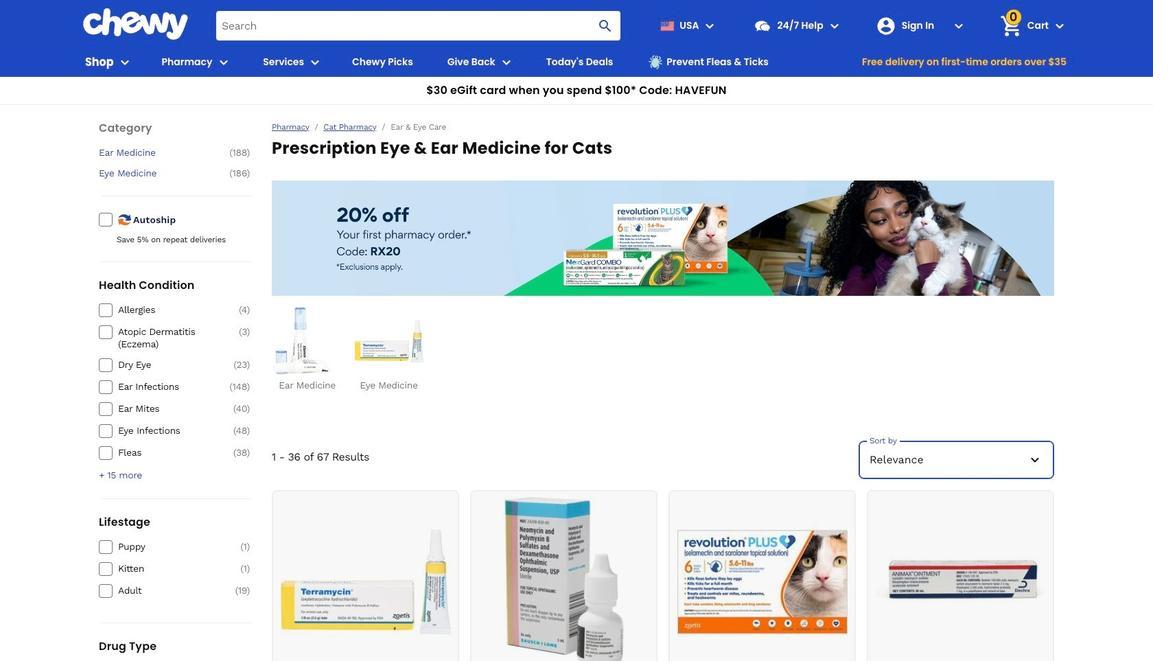 Task type: locate. For each thing, give the bounding box(es) containing it.
chewy pharmacy. we contact your vet and ship your pet's meds to you. get twenty percent off your first order. code: rx20 image
[[272, 181, 1055, 296]]

ear medicine image
[[273, 307, 342, 376]]

Search text field
[[216, 11, 621, 41]]

terramycin ophthalmic ointment for dogs, cats & horses, 3.5-g, 1 count image
[[281, 497, 451, 661]]

chewy home image
[[82, 8, 189, 40]]

give back menu image
[[498, 54, 515, 70]]

list
[[272, 307, 1055, 391]]

menu image
[[117, 54, 133, 70]]

chewy support image
[[754, 17, 772, 35]]

Product search field
[[216, 11, 621, 41]]

change region menu image
[[702, 18, 719, 34]]



Task type: describe. For each thing, give the bounding box(es) containing it.
site banner
[[0, 0, 1154, 105]]

cart menu image
[[1052, 18, 1069, 34]]

pharmacy menu image
[[215, 54, 232, 70]]

submit search image
[[598, 18, 614, 34]]

help menu image
[[827, 18, 843, 34]]

neo-poly-dex (generic) ophthalmic suspension, 5-ml image
[[479, 497, 649, 661]]

animax ointment for dogs & cats, 30-ml image
[[876, 497, 1046, 661]]

account menu image
[[951, 18, 967, 34]]

revolution plus topical solution for cats, 5.6-11 lbs, (orange box), 6 doses (6-mos. supply) image
[[677, 497, 848, 661]]

eye medicine image
[[355, 307, 423, 376]]

menu image
[[307, 54, 324, 70]]

items image
[[999, 14, 1023, 38]]



Task type: vqa. For each thing, say whether or not it's contained in the screenshot.
Help menu icon
yes



